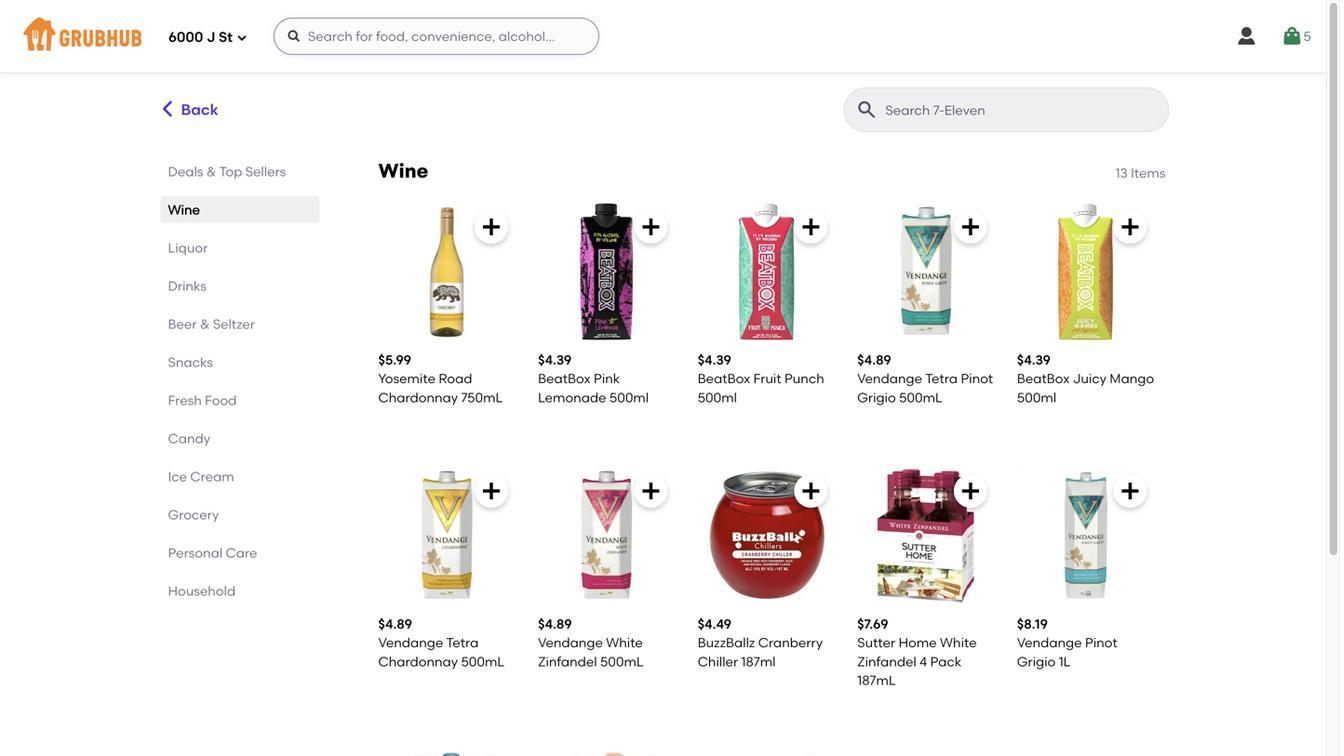 Task type: locate. For each thing, give the bounding box(es) containing it.
1 horizontal spatial zinfandel
[[857, 654, 916, 670]]

$4.39 inside $4.39 beatbox pink lemonade 500ml
[[538, 352, 572, 368]]

1 vertical spatial tetra
[[446, 635, 479, 651]]

2 white from the left
[[940, 635, 977, 651]]

beatbox up lemonade
[[538, 371, 591, 387]]

cranberry
[[758, 635, 823, 651]]

ice cream
[[168, 469, 234, 485]]

3 500ml from the left
[[1017, 390, 1056, 406]]

zinfandel inside $7.69 sutter home white zinfandel 4 pack 187ml
[[857, 654, 916, 670]]

beer & seltzer
[[168, 316, 255, 332]]

500ml inside $4.89 vendange tetra pinot grigio 500ml
[[899, 390, 943, 406]]

drinks tab
[[168, 276, 312, 296]]

caret left icon image
[[158, 99, 177, 119]]

1 vertical spatial chardonnay
[[378, 654, 458, 670]]

tetra
[[925, 371, 958, 387], [446, 635, 479, 651]]

personal care
[[168, 545, 257, 561]]

yosemite road chardonnay 750ml image
[[378, 203, 516, 340]]

sellers
[[245, 164, 286, 180]]

2 horizontal spatial 500ml
[[899, 390, 943, 406]]

$4.89 for $4.89 vendange white zinfandel 500ml
[[538, 616, 572, 632]]

$4.89 vendange tetra pinot grigio 500ml
[[857, 352, 993, 406]]

$4.89 inside "$4.89 vendange white zinfandel 500ml"
[[538, 616, 572, 632]]

chardonnay
[[378, 390, 458, 406], [378, 654, 458, 670]]

1 horizontal spatial $4.39
[[698, 352, 731, 368]]

top
[[219, 164, 242, 180]]

2 horizontal spatial beatbox
[[1017, 371, 1070, 387]]

care
[[226, 545, 257, 561]]

grigio
[[857, 390, 896, 406], [1017, 654, 1056, 670]]

500ml for $4.39 beatbox fruit punch 500ml
[[698, 390, 737, 406]]

& left top
[[206, 164, 216, 180]]

$4.39
[[538, 352, 572, 368], [698, 352, 731, 368], [1017, 352, 1051, 368]]

vendange
[[857, 371, 922, 387], [378, 635, 443, 651], [538, 635, 603, 651], [1017, 635, 1082, 651]]

chardonnay for yosemite
[[378, 390, 458, 406]]

1 500ml from the left
[[609, 390, 649, 406]]

vendange for vendange pinot grigio 1l
[[1017, 635, 1082, 651]]

sutter home moscato 4 pack 187ml image
[[538, 750, 675, 757]]

vendange tetra pinot grigio 500ml image
[[857, 203, 995, 340]]

1 horizontal spatial wine
[[378, 159, 428, 183]]

0 horizontal spatial beatbox
[[538, 371, 591, 387]]

$4.89 for $4.89 vendange tetra pinot grigio 500ml
[[857, 352, 891, 368]]

500ml inside "$4.89 vendange white zinfandel 500ml"
[[600, 654, 644, 670]]

0 horizontal spatial $4.89
[[378, 616, 412, 632]]

2 chardonnay from the top
[[378, 654, 458, 670]]

white inside "$4.89 vendange white zinfandel 500ml"
[[606, 635, 643, 651]]

vendange inside $8.19 vendange pinot grigio 1l
[[1017, 635, 1082, 651]]

2 beatbox from the left
[[698, 371, 750, 387]]

2 horizontal spatial $4.89
[[857, 352, 891, 368]]

punch
[[784, 371, 824, 387]]

chardonnay inside $5.99 yosemite road chardonnay 750ml
[[378, 390, 458, 406]]

0 horizontal spatial pinot
[[961, 371, 993, 387]]

beatbox left juicy
[[1017, 371, 1070, 387]]

1 horizontal spatial 500ml
[[600, 654, 644, 670]]

deals
[[168, 164, 203, 180]]

white
[[606, 635, 643, 651], [940, 635, 977, 651]]

vendange inside "$4.89 vendange white zinfandel 500ml"
[[538, 635, 603, 651]]

2 vertical spatial svg image
[[1119, 480, 1141, 502]]

back button
[[157, 87, 219, 132]]

3 $4.39 from the left
[[1017, 352, 1051, 368]]

sutter
[[857, 635, 895, 651]]

1 horizontal spatial tetra
[[925, 371, 958, 387]]

1l
[[1059, 654, 1071, 670]]

buzzballz
[[698, 635, 755, 651]]

j
[[207, 29, 215, 46]]

500ml inside $4.89 vendange tetra chardonnay 500ml
[[461, 654, 505, 670]]

&
[[206, 164, 216, 180], [200, 316, 210, 332]]

beatbox inside $4.39 beatbox pink lemonade 500ml
[[538, 371, 591, 387]]

beatbox for beatbox fruit punch 500ml
[[698, 371, 750, 387]]

500ml
[[899, 390, 943, 406], [461, 654, 505, 670], [600, 654, 644, 670]]

500ml inside $4.39 beatbox juicy mango 500ml
[[1017, 390, 1056, 406]]

1 $4.39 from the left
[[538, 352, 572, 368]]

fresh
[[168, 393, 202, 409]]

2 horizontal spatial $4.39
[[1017, 352, 1051, 368]]

tetra for chardonnay
[[446, 635, 479, 651]]

st
[[219, 29, 233, 46]]

0 vertical spatial wine
[[378, 159, 428, 183]]

0 horizontal spatial zinfandel
[[538, 654, 597, 670]]

1 beatbox from the left
[[538, 371, 591, 387]]

beatbox left fruit
[[698, 371, 750, 387]]

0 horizontal spatial grigio
[[857, 390, 896, 406]]

4
[[920, 654, 927, 670]]

svg image inside 5 button
[[1281, 25, 1303, 47]]

$4.39 inside $4.39 beatbox fruit punch 500ml
[[698, 352, 731, 368]]

1 vertical spatial grigio
[[1017, 654, 1056, 670]]

750ml
[[461, 390, 503, 406]]

svg image
[[236, 32, 247, 43], [959, 216, 982, 238], [1119, 480, 1141, 502]]

3 beatbox from the left
[[1017, 371, 1070, 387]]

1 horizontal spatial pinot
[[1085, 635, 1117, 651]]

& for top
[[206, 164, 216, 180]]

svg image for $4.39 beatbox fruit punch 500ml
[[800, 216, 822, 238]]

500ml for $4.39 beatbox pink lemonade 500ml
[[609, 390, 649, 406]]

1 vertical spatial wine
[[168, 202, 200, 218]]

pack
[[930, 654, 962, 670]]

1 horizontal spatial white
[[940, 635, 977, 651]]

0 horizontal spatial 500ml
[[461, 654, 505, 670]]

2 horizontal spatial svg image
[[1119, 480, 1141, 502]]

$4.89 inside $4.89 vendange tetra pinot grigio 500ml
[[857, 352, 891, 368]]

1 horizontal spatial grigio
[[1017, 654, 1056, 670]]

6000 j st
[[168, 29, 233, 46]]

svg image for $7.69 sutter home white zinfandel 4 pack 187ml
[[959, 480, 982, 502]]

snacks
[[168, 355, 213, 370]]

snacks tab
[[168, 353, 312, 372]]

500ml inside $4.39 beatbox fruit punch 500ml
[[698, 390, 737, 406]]

fresh food tab
[[168, 391, 312, 410]]

2 zinfandel from the left
[[857, 654, 916, 670]]

187ml
[[857, 673, 896, 689]]

chardonnay inside $4.89 vendange tetra chardonnay 500ml
[[378, 654, 458, 670]]

road
[[439, 371, 472, 387]]

$4.89 inside $4.89 vendange tetra chardonnay 500ml
[[378, 616, 412, 632]]

500ml for $4.89 vendange tetra chardonnay 500ml
[[461, 654, 505, 670]]

$4.49 buzzballz cranberry chiller 187ml
[[698, 616, 823, 670]]

13
[[1115, 165, 1128, 181]]

food
[[205, 393, 237, 409]]

2 horizontal spatial 500ml
[[1017, 390, 1056, 406]]

buzzballz cranberry chiller 187ml image
[[698, 467, 835, 604]]

$4.39 beatbox fruit punch 500ml
[[698, 352, 824, 406]]

$7.69
[[857, 616, 888, 632]]

beatbox inside $4.39 beatbox juicy mango 500ml
[[1017, 371, 1070, 387]]

0 vertical spatial &
[[206, 164, 216, 180]]

2 500ml from the left
[[698, 390, 737, 406]]

1 horizontal spatial 500ml
[[698, 390, 737, 406]]

home
[[899, 635, 937, 651]]

barefoot chardonnay 4 pack 187ml image
[[378, 750, 516, 757]]

0 vertical spatial pinot
[[961, 371, 993, 387]]

$4.39 beatbox pink lemonade 500ml
[[538, 352, 649, 406]]

main navigation navigation
[[0, 0, 1326, 73]]

0 vertical spatial grigio
[[857, 390, 896, 406]]

6000
[[168, 29, 203, 46]]

wine
[[378, 159, 428, 183], [168, 202, 200, 218]]

5 button
[[1281, 20, 1311, 53]]

vendange inside $4.89 vendange tetra pinot grigio 500ml
[[857, 371, 922, 387]]

pinot
[[961, 371, 993, 387], [1085, 635, 1117, 651]]

tetra inside $4.89 vendange tetra chardonnay 500ml
[[446, 635, 479, 651]]

2 $4.39 from the left
[[698, 352, 731, 368]]

13 items
[[1115, 165, 1166, 181]]

$4.39 inside $4.39 beatbox juicy mango 500ml
[[1017, 352, 1051, 368]]

candy tab
[[168, 429, 312, 449]]

beatbox inside $4.39 beatbox fruit punch 500ml
[[698, 371, 750, 387]]

1 zinfandel from the left
[[538, 654, 597, 670]]

svg image inside main navigation "navigation"
[[236, 32, 247, 43]]

0 horizontal spatial tetra
[[446, 635, 479, 651]]

0 horizontal spatial 500ml
[[609, 390, 649, 406]]

svg image for $8.19
[[1119, 480, 1141, 502]]

1 vertical spatial &
[[200, 316, 210, 332]]

vendange for vendange tetra pinot grigio 500ml
[[857, 371, 922, 387]]

0 horizontal spatial white
[[606, 635, 643, 651]]

1 vertical spatial pinot
[[1085, 635, 1117, 651]]

beatbox pink lemonade 500ml image
[[538, 203, 675, 340]]

magnifying glass icon image
[[856, 99, 878, 121]]

svg image for $4.49 buzzballz cranberry chiller 187ml
[[800, 480, 822, 502]]

1 white from the left
[[606, 635, 643, 651]]

tetra inside $4.89 vendange tetra pinot grigio 500ml
[[925, 371, 958, 387]]

$7.69 sutter home white zinfandel 4 pack 187ml
[[857, 616, 977, 689]]

0 horizontal spatial $4.39
[[538, 352, 572, 368]]

500ml
[[609, 390, 649, 406], [698, 390, 737, 406], [1017, 390, 1056, 406]]

svg image
[[1235, 25, 1258, 47], [1281, 25, 1303, 47], [287, 29, 301, 44], [480, 216, 503, 238], [640, 216, 662, 238], [800, 216, 822, 238], [1119, 216, 1141, 238], [480, 480, 503, 502], [640, 480, 662, 502], [800, 480, 822, 502], [959, 480, 982, 502]]

yosemite
[[378, 371, 435, 387]]

1 horizontal spatial $4.89
[[538, 616, 572, 632]]

$8.19 vendange pinot grigio 1l
[[1017, 616, 1117, 670]]

0 horizontal spatial wine
[[168, 202, 200, 218]]

personal care tab
[[168, 543, 312, 563]]

500ml inside $4.39 beatbox pink lemonade 500ml
[[609, 390, 649, 406]]

0 horizontal spatial svg image
[[236, 32, 247, 43]]

1 horizontal spatial beatbox
[[698, 371, 750, 387]]

svg image for $4.89
[[959, 216, 982, 238]]

vendange inside $4.89 vendange tetra chardonnay 500ml
[[378, 635, 443, 651]]

0 vertical spatial svg image
[[236, 32, 247, 43]]

0 vertical spatial tetra
[[925, 371, 958, 387]]

drinks
[[168, 278, 206, 294]]

items
[[1131, 165, 1166, 181]]

1 chardonnay from the top
[[378, 390, 458, 406]]

liquor tab
[[168, 238, 312, 258]]

& right beer
[[200, 316, 210, 332]]

zinfandel
[[538, 654, 597, 670], [857, 654, 916, 670]]

beatbox
[[538, 371, 591, 387], [698, 371, 750, 387], [1017, 371, 1070, 387]]

1 vertical spatial svg image
[[959, 216, 982, 238]]

$4.89
[[857, 352, 891, 368], [378, 616, 412, 632], [538, 616, 572, 632]]

wine tab
[[168, 200, 312, 220]]

1 horizontal spatial svg image
[[959, 216, 982, 238]]

0 vertical spatial chardonnay
[[378, 390, 458, 406]]



Task type: vqa. For each thing, say whether or not it's contained in the screenshot.


Task type: describe. For each thing, give the bounding box(es) containing it.
fresh food
[[168, 393, 237, 409]]

tetra for pinot
[[925, 371, 958, 387]]

ice cream tab
[[168, 467, 312, 487]]

grigio inside $8.19 vendange pinot grigio 1l
[[1017, 654, 1056, 670]]

5
[[1303, 28, 1311, 44]]

fruit
[[753, 371, 781, 387]]

lemonade
[[538, 390, 606, 406]]

zinfandel inside "$4.89 vendange white zinfandel 500ml"
[[538, 654, 597, 670]]

grigio inside $4.89 vendange tetra pinot grigio 500ml
[[857, 390, 896, 406]]

pinot inside $8.19 vendange pinot grigio 1l
[[1085, 635, 1117, 651]]

$4.89 for $4.89 vendange tetra chardonnay 500ml
[[378, 616, 412, 632]]

beer & seltzer tab
[[168, 315, 312, 334]]

beer
[[168, 316, 197, 332]]

deals & top sellers
[[168, 164, 286, 180]]

sutter home white zinfandel 4 pack 187ml image
[[857, 467, 995, 604]]

pink
[[594, 371, 620, 387]]

cream
[[190, 469, 234, 485]]

svg image for $4.39 beatbox pink lemonade 500ml
[[640, 216, 662, 238]]

$8.19
[[1017, 616, 1048, 632]]

$4.39 for $4.39 beatbox fruit punch 500ml
[[698, 352, 731, 368]]

& for seltzer
[[200, 316, 210, 332]]

Search for food, convenience, alcohol... search field
[[274, 18, 599, 55]]

household
[[168, 583, 235, 599]]

vendange tetra chardonnay 500ml image
[[378, 467, 516, 604]]

liquor
[[168, 240, 208, 256]]

$5.99
[[378, 352, 411, 368]]

vendange for vendange white zinfandel 500ml
[[538, 635, 603, 651]]

chardonnay for vendange
[[378, 654, 458, 670]]

vendange pinot grigio 1l image
[[1017, 467, 1154, 604]]

vendange for vendange tetra chardonnay 500ml
[[378, 635, 443, 651]]

household tab
[[168, 582, 312, 601]]

beatbox fruit punch 500ml image
[[698, 203, 835, 340]]

grocery
[[168, 507, 219, 523]]

personal
[[168, 545, 223, 561]]

beatbox for beatbox pink lemonade 500ml
[[538, 371, 591, 387]]

back
[[181, 101, 218, 119]]

juicy
[[1073, 371, 1107, 387]]

$4.39 for $4.39 beatbox pink lemonade 500ml
[[538, 352, 572, 368]]

grocery tab
[[168, 505, 312, 525]]

$4.39 for $4.39 beatbox juicy mango 500ml
[[1017, 352, 1051, 368]]

$4.39 beatbox juicy mango 500ml
[[1017, 352, 1154, 406]]

ice
[[168, 469, 187, 485]]

$4.89 vendange tetra chardonnay 500ml
[[378, 616, 505, 670]]

$4.49
[[698, 616, 731, 632]]

Search 7-Eleven search field
[[884, 101, 1163, 119]]

seltzer
[[213, 316, 255, 332]]

500ml for $4.89 vendange white zinfandel 500ml
[[600, 654, 644, 670]]

187ml
[[741, 654, 776, 670]]

svg image for $4.39 beatbox juicy mango 500ml
[[1119, 216, 1141, 238]]

beatbox green apple 500ml image
[[698, 750, 835, 757]]

beatbox for beatbox juicy mango 500ml
[[1017, 371, 1070, 387]]

candy
[[168, 431, 210, 447]]

500ml for $4.39 beatbox juicy mango 500ml
[[1017, 390, 1056, 406]]

$4.89 vendange white zinfandel 500ml
[[538, 616, 644, 670]]

vendange white zinfandel 500ml image
[[538, 467, 675, 604]]

pinot inside $4.89 vendange tetra pinot grigio 500ml
[[961, 371, 993, 387]]

svg image for $4.89 vendange white zinfandel 500ml
[[640, 480, 662, 502]]

beatbox juicy mango 500ml image
[[1017, 203, 1154, 340]]

svg image for $5.99 yosemite road chardonnay 750ml
[[480, 216, 503, 238]]

$5.99 yosemite road chardonnay 750ml
[[378, 352, 503, 406]]

mango
[[1110, 371, 1154, 387]]

chiller
[[698, 654, 738, 670]]

white inside $7.69 sutter home white zinfandel 4 pack 187ml
[[940, 635, 977, 651]]

wine inside tab
[[168, 202, 200, 218]]

deals & top sellers tab
[[168, 162, 312, 181]]

svg image for $4.89 vendange tetra chardonnay 500ml
[[480, 480, 503, 502]]



